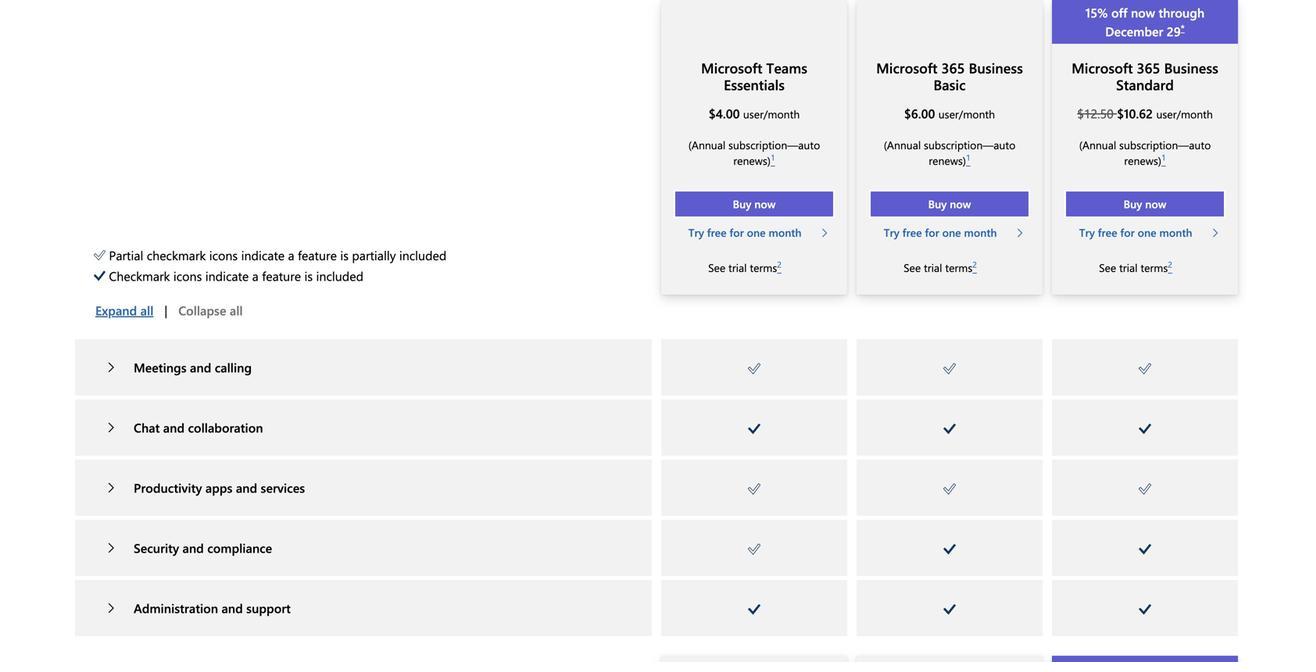 Task type: vqa. For each thing, say whether or not it's contained in the screenshot.
leftmost PAYMENT.
no



Task type: describe. For each thing, give the bounding box(es) containing it.
try for microsoft 365 business basic
[[884, 225, 900, 239]]

$6.00 user/month
[[905, 105, 995, 121]]

one for microsoft 365 business basic
[[943, 225, 961, 239]]

1 link for microsoft 365 business basic
[[966, 152, 971, 168]]

0 horizontal spatial is
[[305, 267, 313, 284]]

through
[[1159, 4, 1205, 21]]

and right apps
[[236, 479, 257, 496]]

now inside 15% off now through december 29
[[1131, 4, 1156, 21]]

29
[[1167, 23, 1181, 39]]

15% off now through december 29
[[1086, 4, 1205, 39]]

15%
[[1086, 4, 1108, 21]]

$4.00 user/month
[[709, 105, 800, 121]]

for for microsoft 365 business standard
[[1121, 225, 1135, 239]]

buy for microsoft teams essentials
[[733, 196, 752, 211]]

standard
[[1117, 75, 1174, 94]]

user/month inside the $12.50 $10.62 user/month
[[1157, 107, 1213, 121]]

user/month for business
[[939, 107, 995, 121]]

checkmark icons indicate a feature is included
[[109, 267, 364, 284]]

microsoft for microsoft 365 business basic
[[877, 58, 938, 77]]

business for basic
[[969, 58, 1023, 77]]

0 vertical spatial feature
[[298, 247, 337, 263]]

2 link for microsoft 365 business standard
[[1168, 259, 1173, 276]]

microsoft 365 business standard
[[1072, 58, 1219, 94]]

0 vertical spatial a
[[288, 247, 294, 263]]

microsoft 365 business basic
[[877, 58, 1023, 94]]

see trial terms 2 for microsoft 365 business basic
[[904, 259, 977, 275]]

try free for one month for microsoft 365 business standard
[[1080, 225, 1193, 239]]

buy for microsoft 365 business standard
[[1124, 196, 1143, 211]]

2 link for microsoft teams essentials
[[777, 259, 782, 276]]

and for collaboration
[[163, 419, 185, 436]]

subscription—auto for microsoft teams essentials
[[729, 137, 820, 152]]

1 for microsoft 365 business basic
[[966, 152, 971, 163]]

calling
[[215, 359, 252, 376]]

1 link for microsoft teams essentials
[[771, 152, 775, 168]]

buy for microsoft 365 business basic
[[929, 196, 947, 211]]

buy now link for microsoft teams essentials
[[674, 190, 835, 218]]

1 vertical spatial icons
[[173, 267, 202, 284]]

try free for one month link for microsoft 365 business standard
[[1065, 224, 1226, 241]]

subscription—auto for microsoft 365 business basic
[[924, 137, 1016, 152]]

collapse all
[[178, 302, 243, 318]]

partial
[[109, 247, 143, 263]]

checkmark
[[109, 267, 170, 284]]

month for microsoft 365 business standard
[[1160, 225, 1193, 239]]

all for collapse all
[[230, 302, 243, 318]]

0 vertical spatial icons
[[209, 247, 238, 263]]

try for microsoft teams essentials
[[689, 225, 704, 239]]

essentials
[[724, 75, 785, 94]]

2 for microsoft 365 business basic
[[973, 259, 977, 270]]

1 vertical spatial indicate
[[205, 267, 249, 284]]

0 horizontal spatial included
[[316, 267, 364, 284]]

collapse
[[178, 302, 226, 318]]

1 for microsoft 365 business standard
[[1162, 152, 1166, 163]]

this feature is partially included image for security and compliance
[[748, 544, 761, 555]]

and for calling
[[190, 359, 211, 376]]

apps
[[206, 479, 233, 496]]

one for microsoft teams essentials
[[747, 225, 766, 239]]

0 vertical spatial is
[[340, 247, 349, 263]]

try free for one month for microsoft 365 business basic
[[884, 225, 997, 239]]

see for microsoft 365 business standard
[[1099, 260, 1117, 275]]

renews) for microsoft 365 business basic
[[929, 153, 966, 168]]

$10.62
[[1117, 105, 1153, 121]]

off
[[1112, 4, 1128, 21]]

renews) for microsoft teams essentials
[[734, 153, 771, 168]]

1 this feature is included image from the left
[[748, 604, 761, 615]]

1 link for microsoft 365 business standard
[[1162, 152, 1166, 168]]

december
[[1106, 23, 1164, 39]]

security
[[134, 539, 179, 556]]

terms for microsoft 365 business standard
[[1141, 260, 1168, 275]]

free for microsoft 365 business standard
[[1098, 225, 1118, 239]]

group containing expand all
[[84, 295, 254, 326]]

2 for microsoft teams essentials
[[777, 259, 782, 270]]



Task type: locate. For each thing, give the bounding box(es) containing it.
1 horizontal spatial is
[[340, 247, 349, 263]]

0 horizontal spatial a
[[252, 267, 259, 284]]

renews)
[[734, 153, 771, 168], [929, 153, 966, 168], [1125, 153, 1162, 168]]

$12.50
[[1078, 105, 1114, 121]]

0 horizontal spatial user/month
[[743, 107, 800, 121]]

try for microsoft 365 business standard
[[1080, 225, 1095, 239]]

user/month inside '$4.00 user/month'
[[743, 107, 800, 121]]

user/month down basic
[[939, 107, 995, 121]]

2 buy from the left
[[929, 196, 947, 211]]

chat and collaboration
[[134, 419, 263, 436]]

(annual for microsoft 365 business basic
[[884, 137, 921, 152]]

1 horizontal spatial see
[[904, 260, 921, 275]]

this feature is partially included image for productivity apps and services
[[748, 484, 761, 495]]

0 horizontal spatial renews)
[[734, 153, 771, 168]]

3 terms from the left
[[1141, 260, 1168, 275]]

buy now for microsoft 365 business standard
[[1124, 196, 1167, 211]]

2 terms from the left
[[946, 260, 973, 275]]

expand all button
[[84, 295, 164, 326]]

all right collapse
[[230, 302, 243, 318]]

(annual subscription—auto renews) down the $12.50 $10.62 user/month
[[1079, 137, 1211, 168]]

group
[[84, 295, 254, 326]]

0 horizontal spatial buy
[[733, 196, 752, 211]]

see for microsoft 365 business basic
[[904, 260, 921, 275]]

see for microsoft teams essentials
[[708, 260, 726, 275]]

1 horizontal spatial terms
[[946, 260, 973, 275]]

1 horizontal spatial subscription—auto
[[924, 137, 1016, 152]]

1 link
[[771, 152, 775, 168], [966, 152, 971, 168], [1162, 152, 1166, 168]]

microsoft up $6.00
[[877, 58, 938, 77]]

subscription—auto down the $12.50 $10.62 user/month
[[1120, 137, 1211, 152]]

1 (annual from the left
[[689, 137, 726, 152]]

3 1 link from the left
[[1162, 152, 1166, 168]]

1 horizontal spatial renews)
[[929, 153, 966, 168]]

1 horizontal spatial all
[[230, 302, 243, 318]]

1 horizontal spatial for
[[925, 225, 940, 239]]

2 horizontal spatial microsoft
[[1072, 58, 1133, 77]]

3 for from the left
[[1121, 225, 1135, 239]]

1 horizontal spatial (annual subscription—auto renews)
[[884, 137, 1016, 168]]

all left |
[[140, 302, 154, 318]]

indicate
[[241, 247, 285, 263], [205, 267, 249, 284]]

2 horizontal spatial (annual subscription—auto renews)
[[1079, 137, 1211, 168]]

icons up checkmark icons indicate a feature is included
[[209, 247, 238, 263]]

collapse all button
[[167, 295, 254, 326]]

1 horizontal spatial user/month
[[939, 107, 995, 121]]

1 horizontal spatial (annual
[[884, 137, 921, 152]]

1 horizontal spatial try free for one month
[[884, 225, 997, 239]]

and right security
[[183, 539, 204, 556]]

|
[[164, 302, 167, 318]]

2 horizontal spatial buy
[[1124, 196, 1143, 211]]

basic
[[934, 75, 966, 94]]

3 (annual subscription—auto renews) from the left
[[1079, 137, 1211, 168]]

0 horizontal spatial buy now link
[[674, 190, 835, 218]]

3 renews) from the left
[[1125, 153, 1162, 168]]

subscription—auto down "$6.00 user/month"
[[924, 137, 1016, 152]]

1 1 link from the left
[[771, 152, 775, 168]]

2 horizontal spatial see
[[1099, 260, 1117, 275]]

month for microsoft teams essentials
[[769, 225, 802, 239]]

3 subscription—auto from the left
[[1120, 137, 1211, 152]]

chat
[[134, 419, 160, 436]]

(annual subscription—auto renews) down '$4.00 user/month'
[[689, 137, 820, 168]]

2 horizontal spatial try free for one month
[[1080, 225, 1193, 239]]

3 one from the left
[[1138, 225, 1157, 239]]

microsoft for microsoft teams essentials
[[701, 58, 763, 77]]

3 see from the left
[[1099, 260, 1117, 275]]

month
[[769, 225, 802, 239], [964, 225, 997, 239], [1160, 225, 1193, 239]]

free for microsoft 365 business basic
[[903, 225, 922, 239]]

meetings and calling
[[134, 359, 252, 376]]

2 free from the left
[[903, 225, 922, 239]]

0 horizontal spatial try
[[689, 225, 704, 239]]

2 trial from the left
[[924, 260, 943, 275]]

0 horizontal spatial 365
[[942, 58, 965, 77]]

2 buy now from the left
[[929, 196, 971, 211]]

0 horizontal spatial for
[[730, 225, 744, 239]]

and right the "chat"
[[163, 419, 185, 436]]

0 horizontal spatial icons
[[173, 267, 202, 284]]

renews) down "$6.00 user/month"
[[929, 153, 966, 168]]

microsoft inside "microsoft 365 business basic"
[[877, 58, 938, 77]]

0 horizontal spatial 2 link
[[777, 259, 782, 276]]

user/month
[[743, 107, 800, 121], [939, 107, 995, 121], [1157, 107, 1213, 121]]

1 horizontal spatial business
[[1165, 58, 1219, 77]]

see trial terms 2
[[708, 259, 782, 275], [904, 259, 977, 275], [1099, 259, 1173, 275]]

3 this feature is included image from the left
[[1139, 604, 1152, 615]]

included down partially
[[316, 267, 364, 284]]

1 see trial terms 2 from the left
[[708, 259, 782, 275]]

1 horizontal spatial 365
[[1137, 58, 1161, 77]]

365 inside "microsoft 365 business basic"
[[942, 58, 965, 77]]

for
[[730, 225, 744, 239], [925, 225, 940, 239], [1121, 225, 1135, 239]]

0 horizontal spatial business
[[969, 58, 1023, 77]]

buy now for microsoft teams essentials
[[733, 196, 776, 211]]

and
[[190, 359, 211, 376], [163, 419, 185, 436], [236, 479, 257, 496], [183, 539, 204, 556], [222, 600, 243, 616]]

(annual subscription—auto renews)
[[689, 137, 820, 168], [884, 137, 1016, 168], [1079, 137, 1211, 168]]

business inside "microsoft 365 business basic"
[[969, 58, 1023, 77]]

collaboration
[[188, 419, 263, 436]]

0 horizontal spatial trial
[[729, 260, 747, 275]]

2 try free for one month link from the left
[[869, 224, 1030, 241]]

3 user/month from the left
[[1157, 107, 1213, 121]]

1 buy now link from the left
[[674, 190, 835, 218]]

user/month for essentials
[[743, 107, 800, 121]]

all inside button
[[230, 302, 243, 318]]

now
[[1131, 4, 1156, 21], [755, 196, 776, 211], [950, 196, 971, 211], [1146, 196, 1167, 211]]

$6.00
[[905, 105, 935, 121]]

1 horizontal spatial free
[[903, 225, 922, 239]]

now for microsoft teams essentials
[[755, 196, 776, 211]]

3 2 from the left
[[1168, 259, 1173, 270]]

is down partial checkmark icons indicate a feature is partially included
[[305, 267, 313, 284]]

partial checkmark icons indicate a feature is partially included image
[[94, 249, 106, 261]]

2 365 from the left
[[1137, 58, 1161, 77]]

teams
[[767, 58, 808, 77]]

subscription—auto down '$4.00 user/month'
[[729, 137, 820, 152]]

2 horizontal spatial renews)
[[1125, 153, 1162, 168]]

1 try from the left
[[689, 225, 704, 239]]

1 2 from the left
[[777, 259, 782, 270]]

try free for one month
[[689, 225, 802, 239], [884, 225, 997, 239], [1080, 225, 1193, 239]]

free for microsoft teams essentials
[[707, 225, 727, 239]]

business right basic
[[969, 58, 1023, 77]]

renews) down the $12.50 $10.62 user/month
[[1125, 153, 1162, 168]]

a
[[288, 247, 294, 263], [252, 267, 259, 284]]

productivity
[[134, 479, 202, 496]]

(annual down $4.00
[[689, 137, 726, 152]]

2 month from the left
[[964, 225, 997, 239]]

administration and support
[[134, 600, 291, 616]]

1 horizontal spatial trial
[[924, 260, 943, 275]]

and left support
[[222, 600, 243, 616]]

$4.00
[[709, 105, 740, 121]]

user/month down the 'essentials'
[[743, 107, 800, 121]]

1 microsoft from the left
[[701, 58, 763, 77]]

0 horizontal spatial see
[[708, 260, 726, 275]]

and for support
[[222, 600, 243, 616]]

1 2 link from the left
[[777, 259, 782, 276]]

3 free from the left
[[1098, 225, 1118, 239]]

expand
[[95, 302, 137, 318]]

1 horizontal spatial buy
[[929, 196, 947, 211]]

now for microsoft 365 business standard
[[1146, 196, 1167, 211]]

2 try free for one month from the left
[[884, 225, 997, 239]]

microsoft inside the microsoft 365 business standard
[[1072, 58, 1133, 77]]

1 horizontal spatial see trial terms 2
[[904, 259, 977, 275]]

feature down partial checkmark icons indicate a feature is partially included
[[262, 267, 301, 284]]

3 2 link from the left
[[1168, 259, 1173, 276]]

user/month inside "$6.00 user/month"
[[939, 107, 995, 121]]

one
[[747, 225, 766, 239], [943, 225, 961, 239], [1138, 225, 1157, 239]]

*
[[1181, 21, 1185, 34]]

1 one from the left
[[747, 225, 766, 239]]

$12.50 $10.62 user/month
[[1078, 105, 1213, 121]]

2 (annual subscription—auto renews) from the left
[[884, 137, 1016, 168]]

0 horizontal spatial this feature is included image
[[748, 604, 761, 615]]

this feature is included image
[[748, 604, 761, 615], [944, 604, 956, 615], [1139, 604, 1152, 615]]

1 horizontal spatial 2
[[973, 259, 977, 270]]

1 horizontal spatial 1
[[966, 152, 971, 163]]

microsoft for microsoft 365 business standard
[[1072, 58, 1133, 77]]

for for microsoft 365 business basic
[[925, 225, 940, 239]]

0 horizontal spatial see trial terms 2
[[708, 259, 782, 275]]

3 (annual from the left
[[1079, 137, 1117, 152]]

1 horizontal spatial 2 link
[[973, 259, 977, 276]]

365 inside the microsoft 365 business standard
[[1137, 58, 1161, 77]]

2 try from the left
[[884, 225, 900, 239]]

one for microsoft 365 business standard
[[1138, 225, 1157, 239]]

1 link down '$4.00 user/month'
[[771, 152, 775, 168]]

icons down checkmark
[[173, 267, 202, 284]]

this feature is partially included image
[[748, 363, 761, 374], [944, 363, 956, 374], [1139, 363, 1152, 374], [1139, 484, 1152, 495]]

3 buy now from the left
[[1124, 196, 1167, 211]]

2 horizontal spatial user/month
[[1157, 107, 1213, 121]]

for for microsoft teams essentials
[[730, 225, 744, 239]]

1 free from the left
[[707, 225, 727, 239]]

all inside 'button'
[[140, 302, 154, 318]]

1 link down the $12.50 $10.62 user/month
[[1162, 152, 1166, 168]]

icons
[[209, 247, 238, 263], [173, 267, 202, 284]]

1 try free for one month from the left
[[689, 225, 802, 239]]

1 horizontal spatial try
[[884, 225, 900, 239]]

1 see from the left
[[708, 260, 726, 275]]

2 all from the left
[[230, 302, 243, 318]]

1 horizontal spatial this feature is included image
[[944, 604, 956, 615]]

2 horizontal spatial free
[[1098, 225, 1118, 239]]

support
[[246, 600, 291, 616]]

0 horizontal spatial microsoft
[[701, 58, 763, 77]]

try free for one month link
[[674, 224, 835, 241], [869, 224, 1030, 241], [1065, 224, 1226, 241]]

1 horizontal spatial icons
[[209, 247, 238, 263]]

microsoft up $4.00
[[701, 58, 763, 77]]

1 vertical spatial included
[[316, 267, 364, 284]]

2 2 link from the left
[[973, 259, 977, 276]]

3 1 from the left
[[1162, 152, 1166, 163]]

microsoft inside microsoft teams essentials
[[701, 58, 763, 77]]

1 business from the left
[[969, 58, 1023, 77]]

this feature is included image
[[748, 424, 761, 435], [944, 424, 956, 435], [1139, 424, 1152, 435], [944, 544, 956, 555], [1139, 544, 1152, 555]]

2 horizontal spatial subscription—auto
[[1120, 137, 1211, 152]]

1 trial from the left
[[729, 260, 747, 275]]

(annual for microsoft 365 business standard
[[1079, 137, 1117, 152]]

1 horizontal spatial month
[[964, 225, 997, 239]]

2 for from the left
[[925, 225, 940, 239]]

1 link down "$6.00 user/month"
[[966, 152, 971, 168]]

is left partially
[[340, 247, 349, 263]]

2 horizontal spatial try
[[1080, 225, 1095, 239]]

3 buy now link from the left
[[1065, 190, 1226, 218]]

indicate up the collapse all
[[205, 267, 249, 284]]

1 horizontal spatial a
[[288, 247, 294, 263]]

1 (annual subscription—auto renews) from the left
[[689, 137, 820, 168]]

3 buy from the left
[[1124, 196, 1143, 211]]

security and compliance
[[134, 539, 272, 556]]

1 try free for one month link from the left
[[674, 224, 835, 241]]

1 horizontal spatial 1 link
[[966, 152, 971, 168]]

365 down december
[[1137, 58, 1161, 77]]

1 horizontal spatial buy now
[[929, 196, 971, 211]]

expand all
[[95, 302, 154, 318]]

trial
[[729, 260, 747, 275], [924, 260, 943, 275], [1120, 260, 1138, 275]]

0 horizontal spatial terms
[[750, 260, 777, 275]]

buy now
[[733, 196, 776, 211], [929, 196, 971, 211], [1124, 196, 1167, 211]]

2 horizontal spatial see trial terms 2
[[1099, 259, 1173, 275]]

see trial terms 2 for microsoft teams essentials
[[708, 259, 782, 275]]

0 horizontal spatial 2
[[777, 259, 782, 270]]

2 horizontal spatial try free for one month link
[[1065, 224, 1226, 241]]

2 horizontal spatial buy now
[[1124, 196, 1167, 211]]

administration
[[134, 600, 218, 616]]

2 horizontal spatial month
[[1160, 225, 1193, 239]]

0 horizontal spatial free
[[707, 225, 727, 239]]

2 see from the left
[[904, 260, 921, 275]]

trial for microsoft 365 business standard
[[1120, 260, 1138, 275]]

365 for standard
[[1137, 58, 1161, 77]]

1 terms from the left
[[750, 260, 777, 275]]

business
[[969, 58, 1023, 77], [1165, 58, 1219, 77]]

2 horizontal spatial (annual
[[1079, 137, 1117, 152]]

0 horizontal spatial one
[[747, 225, 766, 239]]

0 horizontal spatial try free for one month
[[689, 225, 802, 239]]

1 horizontal spatial microsoft
[[877, 58, 938, 77]]

* link
[[1181, 21, 1185, 34]]

partial checkmark icons indicate a feature is partially included
[[109, 247, 447, 263]]

indicate up checkmark icons indicate a feature is included
[[241, 247, 285, 263]]

renews) for microsoft 365 business standard
[[1125, 153, 1162, 168]]

try free for one month for microsoft teams essentials
[[689, 225, 802, 239]]

partially
[[352, 247, 396, 263]]

3 month from the left
[[1160, 225, 1193, 239]]

this feature is partially included image
[[748, 484, 761, 495], [944, 484, 956, 495], [748, 544, 761, 555]]

365 for basic
[[942, 58, 965, 77]]

2 subscription—auto from the left
[[924, 137, 1016, 152]]

1 user/month from the left
[[743, 107, 800, 121]]

(annual subscription—auto renews) for microsoft 365 business standard
[[1079, 137, 1211, 168]]

1 down "$6.00 user/month"
[[966, 152, 971, 163]]

free
[[707, 225, 727, 239], [903, 225, 922, 239], [1098, 225, 1118, 239]]

business inside the microsoft 365 business standard
[[1165, 58, 1219, 77]]

1 subscription—auto from the left
[[729, 137, 820, 152]]

subscription—auto
[[729, 137, 820, 152], [924, 137, 1016, 152], [1120, 137, 1211, 152]]

(annual for microsoft teams essentials
[[689, 137, 726, 152]]

month for microsoft 365 business basic
[[964, 225, 997, 239]]

checkmark icons indicate a feature is included image
[[94, 270, 106, 282]]

0 horizontal spatial subscription—auto
[[729, 137, 820, 152]]

0 horizontal spatial month
[[769, 225, 802, 239]]

1 month from the left
[[769, 225, 802, 239]]

0 horizontal spatial (annual
[[689, 137, 726, 152]]

(annual subscription—auto renews) for microsoft teams essentials
[[689, 137, 820, 168]]

2 this feature is included image from the left
[[944, 604, 956, 615]]

1 vertical spatial is
[[305, 267, 313, 284]]

2 horizontal spatial one
[[1138, 225, 1157, 239]]

terms for microsoft teams essentials
[[750, 260, 777, 275]]

microsoft
[[701, 58, 763, 77], [877, 58, 938, 77], [1072, 58, 1133, 77]]

2 for microsoft 365 business standard
[[1168, 259, 1173, 270]]

see trial terms 2 for microsoft 365 business standard
[[1099, 259, 1173, 275]]

1 buy from the left
[[733, 196, 752, 211]]

buy now link for microsoft 365 business standard
[[1065, 190, 1226, 218]]

microsoft teams essentials
[[701, 58, 808, 94]]

0 horizontal spatial (annual subscription—auto renews)
[[689, 137, 820, 168]]

included
[[399, 247, 447, 263], [316, 267, 364, 284]]

meetings
[[134, 359, 187, 376]]

1
[[771, 152, 775, 163], [966, 152, 971, 163], [1162, 152, 1166, 163]]

0 vertical spatial indicate
[[241, 247, 285, 263]]

0 horizontal spatial try free for one month link
[[674, 224, 835, 241]]

1 for microsoft teams essentials
[[771, 152, 775, 163]]

renews) down '$4.00 user/month'
[[734, 153, 771, 168]]

productivity apps and services
[[134, 479, 305, 496]]

2 user/month from the left
[[939, 107, 995, 121]]

try
[[689, 225, 704, 239], [884, 225, 900, 239], [1080, 225, 1095, 239]]

compliance
[[207, 539, 272, 556]]

3 microsoft from the left
[[1072, 58, 1133, 77]]

1 down '$4.00 user/month'
[[771, 152, 775, 163]]

services
[[261, 479, 305, 496]]

1 vertical spatial feature
[[262, 267, 301, 284]]

all
[[140, 302, 154, 318], [230, 302, 243, 318]]

1 horizontal spatial included
[[399, 247, 447, 263]]

buy now link for microsoft 365 business basic
[[869, 190, 1030, 218]]

3 try free for one month link from the left
[[1065, 224, 1226, 241]]

(annual subscription—auto renews) for microsoft 365 business basic
[[884, 137, 1016, 168]]

0 horizontal spatial all
[[140, 302, 154, 318]]

business for standard
[[1165, 58, 1219, 77]]

all for expand all
[[140, 302, 154, 318]]

2 see trial terms 2 from the left
[[904, 259, 977, 275]]

try free for one month link for microsoft 365 business basic
[[869, 224, 1030, 241]]

trial for microsoft teams essentials
[[729, 260, 747, 275]]

2 horizontal spatial for
[[1121, 225, 1135, 239]]

3 try free for one month from the left
[[1080, 225, 1193, 239]]

0 horizontal spatial buy now
[[733, 196, 776, 211]]

terms for microsoft 365 business basic
[[946, 260, 973, 275]]

3 trial from the left
[[1120, 260, 1138, 275]]

user/month down standard
[[1157, 107, 1213, 121]]

1 buy now from the left
[[733, 196, 776, 211]]

2 1 from the left
[[966, 152, 971, 163]]

2 2 from the left
[[973, 259, 977, 270]]

2
[[777, 259, 782, 270], [973, 259, 977, 270], [1168, 259, 1173, 270]]

2 link for microsoft 365 business basic
[[973, 259, 977, 276]]

2 business from the left
[[1165, 58, 1219, 77]]

see
[[708, 260, 726, 275], [904, 260, 921, 275], [1099, 260, 1117, 275]]

(annual down $6.00
[[884, 137, 921, 152]]

1 for from the left
[[730, 225, 744, 239]]

3 try from the left
[[1080, 225, 1095, 239]]

0 horizontal spatial 1 link
[[771, 152, 775, 168]]

2 horizontal spatial 2 link
[[1168, 259, 1173, 276]]

terms
[[750, 260, 777, 275], [946, 260, 973, 275], [1141, 260, 1168, 275]]

buy now for microsoft 365 business basic
[[929, 196, 971, 211]]

buy
[[733, 196, 752, 211], [929, 196, 947, 211], [1124, 196, 1143, 211]]

and for compliance
[[183, 539, 204, 556]]

microsoft up the $12.50
[[1072, 58, 1133, 77]]

included right partially
[[399, 247, 447, 263]]

feature left partially
[[298, 247, 337, 263]]

2 (annual from the left
[[884, 137, 921, 152]]

2 one from the left
[[943, 225, 961, 239]]

checkmark
[[147, 247, 206, 263]]

a down partial checkmark icons indicate a feature is partially included
[[252, 267, 259, 284]]

2 renews) from the left
[[929, 153, 966, 168]]

2 horizontal spatial 2
[[1168, 259, 1173, 270]]

2 microsoft from the left
[[877, 58, 938, 77]]

try free for one month link for microsoft teams essentials
[[674, 224, 835, 241]]

(annual subscription—auto renews) down "$6.00 user/month"
[[884, 137, 1016, 168]]

a up checkmark icons indicate a feature is included
[[288, 247, 294, 263]]

2 horizontal spatial 1
[[1162, 152, 1166, 163]]

2 horizontal spatial trial
[[1120, 260, 1138, 275]]

2 horizontal spatial terms
[[1141, 260, 1168, 275]]

0 vertical spatial included
[[399, 247, 447, 263]]

365 up "$6.00 user/month"
[[942, 58, 965, 77]]

feature
[[298, 247, 337, 263], [262, 267, 301, 284]]

(annual
[[689, 137, 726, 152], [884, 137, 921, 152], [1079, 137, 1117, 152]]

1 vertical spatial a
[[252, 267, 259, 284]]

3 see trial terms 2 from the left
[[1099, 259, 1173, 275]]

2 1 link from the left
[[966, 152, 971, 168]]

(annual down the $12.50
[[1079, 137, 1117, 152]]

trial for microsoft 365 business basic
[[924, 260, 943, 275]]

buy now link
[[674, 190, 835, 218], [869, 190, 1030, 218], [1065, 190, 1226, 218]]

2 horizontal spatial 1 link
[[1162, 152, 1166, 168]]

1 1 from the left
[[771, 152, 775, 163]]

2 link
[[777, 259, 782, 276], [973, 259, 977, 276], [1168, 259, 1173, 276]]

1 horizontal spatial buy now link
[[869, 190, 1030, 218]]

1 renews) from the left
[[734, 153, 771, 168]]

subscription—auto for microsoft 365 business standard
[[1120, 137, 1211, 152]]

is
[[340, 247, 349, 263], [305, 267, 313, 284]]

1 horizontal spatial one
[[943, 225, 961, 239]]

2 horizontal spatial this feature is included image
[[1139, 604, 1152, 615]]

1 down the $12.50 $10.62 user/month
[[1162, 152, 1166, 163]]

1 horizontal spatial try free for one month link
[[869, 224, 1030, 241]]

365
[[942, 58, 965, 77], [1137, 58, 1161, 77]]

now for microsoft 365 business basic
[[950, 196, 971, 211]]

0 horizontal spatial 1
[[771, 152, 775, 163]]

and left calling
[[190, 359, 211, 376]]

2 buy now link from the left
[[869, 190, 1030, 218]]

business down 29
[[1165, 58, 1219, 77]]

1 365 from the left
[[942, 58, 965, 77]]

2 horizontal spatial buy now link
[[1065, 190, 1226, 218]]

1 all from the left
[[140, 302, 154, 318]]



